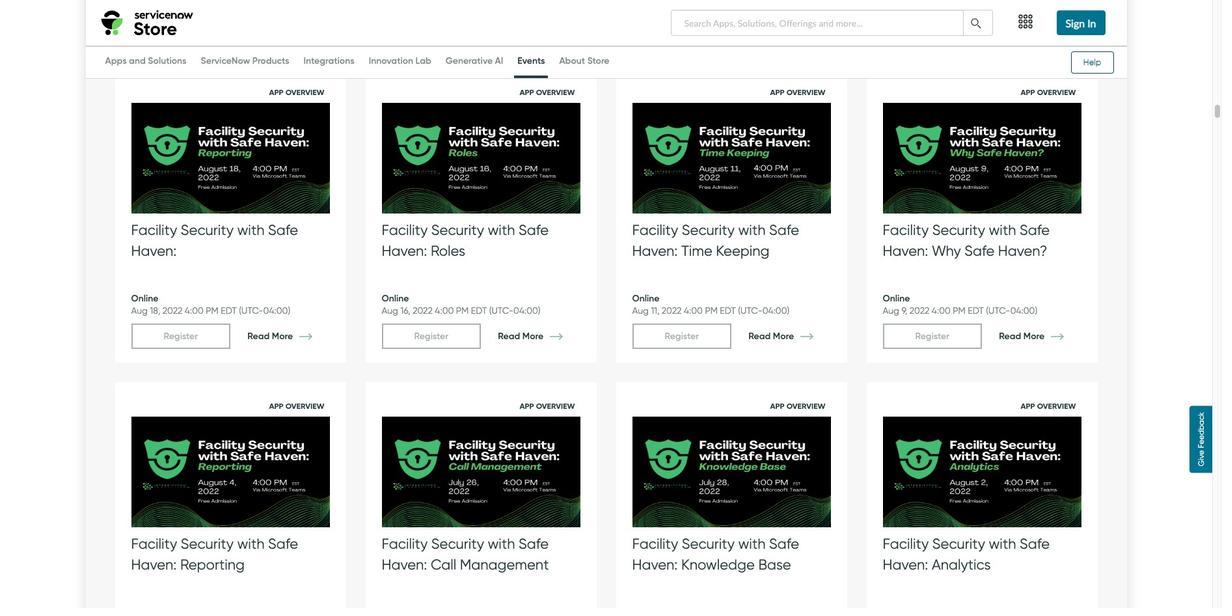 Task type: vqa. For each thing, say whether or not it's contained in the screenshot.


Task type: locate. For each thing, give the bounding box(es) containing it.
sign in menu bar
[[997, 0, 1127, 46]]

(utc- for facility security with safe haven: time keeping
[[739, 305, 763, 316]]

facility security with safe haven: knowledge base heading
[[633, 534, 831, 575]]

sign
[[1066, 17, 1085, 29]]

facility
[[131, 221, 177, 239], [382, 221, 428, 239], [633, 221, 679, 239], [883, 221, 929, 239], [131, 535, 177, 553], [382, 535, 428, 553], [633, 535, 679, 553], [883, 535, 929, 553]]

04:00) inside online aug 16, 2022 4:00 pm edt (utc-04:00)
[[514, 305, 541, 316]]

2 edt from the left
[[471, 305, 487, 316]]

read for facility security with safe haven:
[[248, 330, 270, 342]]

online inside online aug 11, 2022 4:00 pm edt (utc-04:00)
[[633, 292, 660, 304]]

(utc- inside online aug 18, 2022 4:00 pm edt (utc-04:00)
[[239, 305, 263, 316]]

edt for facility security with safe haven:
[[221, 305, 237, 316]]

online inside online aug 18, 2022 4:00 pm edt (utc-04:00)
[[131, 292, 158, 304]]

with inside facility security with safe haven: roles
[[488, 221, 515, 239]]

security inside facility security with safe haven: call management
[[431, 535, 484, 553]]

with inside facility security with safe haven: knowledge base
[[739, 535, 766, 553]]

3 04:00) from the left
[[763, 305, 790, 316]]

security inside facility security with safe haven: knowledge base
[[682, 535, 735, 553]]

aug left 18,
[[131, 305, 148, 316]]

tab list containing apps and solutions
[[99, 48, 616, 78]]

edt inside the online aug 9, 2022 4:00 pm edt (utc-04:00)
[[968, 305, 984, 316]]

haven: left reporting on the bottom of page
[[131, 556, 177, 573]]

overview for facility security with safe haven:
[[286, 87, 325, 97]]

4 4:00 from the left
[[932, 305, 951, 316]]

facility for facility security with safe haven: roles
[[382, 221, 428, 239]]

(utc- inside online aug 11, 2022 4:00 pm edt (utc-04:00)
[[739, 305, 763, 316]]

3 (utc- from the left
[[739, 305, 763, 316]]

4 2022 from the left
[[910, 305, 930, 316]]

4 pm from the left
[[953, 305, 966, 316]]

safe inside facility security with safe haven: roles
[[519, 221, 549, 239]]

04:00) for facility security with safe haven: why safe haven?
[[1011, 305, 1038, 316]]

safe inside facility security with safe haven: call management
[[519, 535, 549, 553]]

aug inside the online aug 9, 2022 4:00 pm edt (utc-04:00)
[[883, 305, 900, 316]]

app overview for facility security with safe haven: roles
[[520, 87, 575, 97]]

solutions
[[148, 55, 187, 66]]

facility inside facility security with safe haven: roles
[[382, 221, 428, 239]]

1 register from the left
[[164, 330, 198, 342]]

security inside facility security with safe haven: why safe haven?
[[933, 221, 986, 239]]

app overview
[[269, 87, 325, 97], [520, 87, 575, 97], [771, 87, 826, 97], [1021, 87, 1077, 97], [269, 401, 325, 411], [520, 401, 575, 411], [771, 401, 826, 411], [1021, 401, 1077, 411]]

(utc- inside the online aug 9, 2022 4:00 pm edt (utc-04:00)
[[987, 305, 1011, 316]]

facility inside facility security with safe haven: time keeping
[[633, 221, 679, 239]]

safe for facility security with safe haven: call management
[[519, 535, 549, 553]]

read more button for facility security with safe haven: time keeping
[[732, 324, 831, 349]]

1 2022 from the left
[[163, 305, 183, 316]]

haven?
[[999, 242, 1048, 260]]

app for facility security with safe haven: call management
[[520, 401, 534, 411]]

pm right 16,
[[456, 305, 469, 316]]

register button down 9,
[[883, 324, 983, 349]]

with for facility security with safe haven:
[[237, 221, 265, 239]]

1 aug from the left
[[131, 305, 148, 316]]

3 4:00 from the left
[[684, 305, 703, 316]]

with inside facility security with safe haven:
[[237, 221, 265, 239]]

3 register from the left
[[665, 330, 699, 342]]

safe inside facility security with safe haven: time keeping
[[770, 221, 800, 239]]

1 register button from the left
[[131, 324, 230, 349]]

register down online aug 16, 2022 4:00 pm edt (utc-04:00)
[[414, 330, 449, 342]]

integrations
[[304, 55, 355, 66]]

safe
[[268, 221, 298, 239], [519, 221, 549, 239], [770, 221, 800, 239], [1020, 221, 1050, 239], [965, 242, 995, 260], [268, 535, 298, 553], [519, 535, 549, 553], [770, 535, 800, 553], [1020, 535, 1050, 553]]

haven: left roles
[[382, 242, 427, 260]]

haven: for facility security with safe haven: call management
[[382, 556, 427, 573]]

2022 right 9,
[[910, 305, 930, 316]]

aug
[[131, 305, 148, 316], [382, 305, 398, 316], [633, 305, 649, 316], [883, 305, 900, 316]]

Search Apps search field
[[671, 10, 964, 36]]

aug inside online aug 11, 2022 4:00 pm edt (utc-04:00)
[[633, 305, 649, 316]]

overview for facility security with safe haven: call management
[[536, 401, 575, 411]]

with
[[237, 221, 265, 239], [488, 221, 515, 239], [739, 221, 766, 239], [989, 221, 1017, 239], [237, 535, 265, 553], [488, 535, 515, 553], [739, 535, 766, 553], [989, 535, 1017, 553]]

online up 18,
[[131, 292, 158, 304]]

aug inside online aug 16, 2022 4:00 pm edt (utc-04:00)
[[382, 305, 398, 316]]

with for facility security with safe haven: call management
[[488, 535, 515, 553]]

facility security with safe haven: time keeping
[[633, 221, 800, 260]]

2 2022 from the left
[[413, 305, 433, 316]]

servicenow products
[[201, 55, 289, 66]]

register down the online aug 9, 2022 4:00 pm edt (utc-04:00)
[[916, 330, 950, 342]]

online inside online aug 16, 2022 4:00 pm edt (utc-04:00)
[[382, 292, 409, 304]]

haven: inside facility security with safe haven: time keeping
[[633, 242, 678, 260]]

aug left 11,
[[633, 305, 649, 316]]

facility security with safe haven: call management
[[382, 535, 549, 573]]

pm inside the online aug 9, 2022 4:00 pm edt (utc-04:00)
[[953, 305, 966, 316]]

2022 right 18,
[[163, 305, 183, 316]]

in
[[1088, 17, 1097, 29]]

haven: inside facility security with safe haven: why safe haven?
[[883, 242, 929, 260]]

register button down 11,
[[633, 324, 732, 349]]

overview for facility security with safe haven: why safe haven?
[[1038, 87, 1077, 97]]

2022 inside online aug 16, 2022 4:00 pm edt (utc-04:00)
[[413, 305, 433, 316]]

facility for facility security with safe haven: time keeping
[[633, 221, 679, 239]]

haven: inside the facility security with safe haven: reporting
[[131, 556, 177, 573]]

04:00) inside online aug 11, 2022 4:00 pm edt (utc-04:00)
[[763, 305, 790, 316]]

3 edt from the left
[[720, 305, 736, 316]]

4:00 right 18,
[[185, 305, 204, 316]]

help link
[[1065, 51, 1114, 74]]

4 online from the left
[[883, 292, 910, 304]]

facility inside facility security with safe haven:
[[131, 221, 177, 239]]

4:00 right 11,
[[684, 305, 703, 316]]

4:00 inside online aug 11, 2022 4:00 pm edt (utc-04:00)
[[684, 305, 703, 316]]

edt
[[221, 305, 237, 316], [471, 305, 487, 316], [720, 305, 736, 316], [968, 305, 984, 316]]

more
[[773, 16, 794, 28], [1024, 16, 1045, 28], [272, 330, 293, 342], [523, 330, 544, 342], [773, 330, 794, 342], [1024, 330, 1045, 342]]

safe for facility security with safe haven:
[[268, 221, 298, 239]]

register button down 18,
[[131, 324, 230, 349]]

3 2022 from the left
[[662, 305, 682, 316]]

facility security with safe haven: call management heading
[[382, 534, 580, 575]]

app for facility security with safe haven: time keeping
[[771, 87, 785, 97]]

register
[[164, 330, 198, 342], [414, 330, 449, 342], [665, 330, 699, 342], [916, 330, 950, 342]]

online
[[131, 292, 158, 304], [382, 292, 409, 304], [633, 292, 660, 304], [883, 292, 910, 304]]

pm inside online aug 11, 2022 4:00 pm edt (utc-04:00)
[[705, 305, 718, 316]]

security inside facility security with safe haven: analytics
[[933, 535, 986, 553]]

haven: for facility security with safe haven: why safe haven?
[[883, 242, 929, 260]]

facility inside facility security with safe haven: call management
[[382, 535, 428, 553]]

keeping
[[716, 242, 770, 260]]

facility security with safe haven: analytics
[[883, 535, 1050, 573]]

overview for facility security with safe haven: analytics
[[1038, 401, 1077, 411]]

servicenow products link
[[198, 55, 293, 76]]

pm inside online aug 16, 2022 4:00 pm edt (utc-04:00)
[[456, 305, 469, 316]]

2 (utc- from the left
[[489, 305, 514, 316]]

base
[[759, 556, 791, 573]]

haven: left analytics
[[883, 556, 929, 573]]

facility security with safe haven: roles heading
[[382, 220, 580, 261]]

3 pm from the left
[[705, 305, 718, 316]]

integrations link
[[301, 55, 358, 76]]

2022 right 11,
[[662, 305, 682, 316]]

pm right 11,
[[705, 305, 718, 316]]

tab list
[[99, 48, 616, 78]]

facility inside the facility security with safe haven: reporting
[[131, 535, 177, 553]]

3 register button from the left
[[633, 324, 732, 349]]

haven: left time
[[633, 242, 678, 260]]

1 edt from the left
[[221, 305, 237, 316]]

online inside the online aug 9, 2022 4:00 pm edt (utc-04:00)
[[883, 292, 910, 304]]

with inside facility security with safe haven: time keeping
[[739, 221, 766, 239]]

4 (utc- from the left
[[987, 305, 1011, 316]]

overview
[[286, 87, 325, 97], [536, 87, 575, 97], [787, 87, 826, 97], [1038, 87, 1077, 97], [286, 401, 325, 411], [536, 401, 575, 411], [787, 401, 826, 411], [1038, 401, 1077, 411]]

4 04:00) from the left
[[1011, 305, 1038, 316]]

with for facility security with safe haven: knowledge base
[[739, 535, 766, 553]]

haven: for facility security with safe haven: reporting
[[131, 556, 177, 573]]

facility for facility security with safe haven: analytics
[[883, 535, 929, 553]]

register down online aug 18, 2022 4:00 pm edt (utc-04:00)
[[164, 330, 198, 342]]

aug for facility security with safe haven: time keeping
[[633, 305, 649, 316]]

management
[[460, 556, 549, 573]]

register button for facility security with safe haven: why safe haven?
[[883, 324, 983, 349]]

read more button for facility security with safe haven: why safe haven?
[[983, 324, 1082, 349]]

time
[[682, 242, 713, 260]]

roles
[[431, 242, 466, 260]]

(utc-
[[239, 305, 263, 316], [489, 305, 514, 316], [739, 305, 763, 316], [987, 305, 1011, 316]]

haven: inside facility security with safe haven: call management
[[382, 556, 427, 573]]

read more
[[749, 16, 794, 28], [1000, 16, 1045, 28], [248, 330, 293, 342], [498, 330, 544, 342], [749, 330, 794, 342], [1000, 330, 1045, 342]]

register button
[[131, 324, 230, 349], [382, 324, 481, 349], [633, 324, 732, 349], [883, 324, 983, 349]]

(utc- inside online aug 16, 2022 4:00 pm edt (utc-04:00)
[[489, 305, 514, 316]]

haven: left call
[[382, 556, 427, 573]]

with inside facility security with safe haven: call management
[[488, 535, 515, 553]]

2022 inside online aug 11, 2022 4:00 pm edt (utc-04:00)
[[662, 305, 682, 316]]

register button down 16,
[[382, 324, 481, 349]]

security inside the facility security with safe haven: reporting
[[181, 535, 234, 553]]

facility for facility security with safe haven:
[[131, 221, 177, 239]]

overview for facility security with safe haven: knowledge base
[[787, 401, 826, 411]]

with inside facility security with safe haven: why safe haven?
[[989, 221, 1017, 239]]

security inside facility security with safe haven: time keeping
[[682, 221, 735, 239]]

pm inside online aug 18, 2022 4:00 pm edt (utc-04:00)
[[206, 305, 219, 316]]

online up 11,
[[633, 292, 660, 304]]

facility security with safe haven: reporting
[[131, 535, 298, 573]]

2022 right 16,
[[413, 305, 433, 316]]

haven: up 18,
[[131, 242, 177, 260]]

4:00 inside online aug 18, 2022 4:00 pm edt (utc-04:00)
[[185, 305, 204, 316]]

online for facility security with safe haven:
[[131, 292, 158, 304]]

2 04:00) from the left
[[514, 305, 541, 316]]

register button for facility security with safe haven: time keeping
[[633, 324, 732, 349]]

online aug 16, 2022 4:00 pm edt (utc-04:00)
[[382, 292, 541, 316]]

3 online from the left
[[633, 292, 660, 304]]

overview for facility security with safe haven: reporting
[[286, 401, 325, 411]]

app overview for facility security with safe haven: why safe haven?
[[1021, 87, 1077, 97]]

04:00) inside the online aug 9, 2022 4:00 pm edt (utc-04:00)
[[1011, 305, 1038, 316]]

2 online from the left
[[382, 292, 409, 304]]

security inside facility security with safe haven: roles
[[431, 221, 484, 239]]

register button for facility security with safe haven:
[[131, 324, 230, 349]]

innovation lab
[[369, 55, 432, 66]]

generative
[[446, 55, 493, 66]]

04:00) inside online aug 18, 2022 4:00 pm edt (utc-04:00)
[[263, 305, 290, 316]]

knowledge
[[682, 556, 755, 573]]

products
[[252, 55, 289, 66]]

why
[[932, 242, 962, 260]]

safe inside facility security with safe haven:
[[268, 221, 298, 239]]

facility security with safe haven: roles
[[382, 221, 549, 260]]

haven: for facility security with safe haven: knowledge base
[[633, 556, 678, 573]]

with inside facility security with safe haven: analytics
[[989, 535, 1017, 553]]

more for facility security with safe haven: roles
[[523, 330, 544, 342]]

04:00) for facility security with safe haven: roles
[[514, 305, 541, 316]]

edt inside online aug 16, 2022 4:00 pm edt (utc-04:00)
[[471, 305, 487, 316]]

facility inside facility security with safe haven: analytics
[[883, 535, 929, 553]]

2022 inside the online aug 9, 2022 4:00 pm edt (utc-04:00)
[[910, 305, 930, 316]]

2 register button from the left
[[382, 324, 481, 349]]

4:00 right 16,
[[435, 305, 454, 316]]

facility security with safe haven:
[[131, 221, 298, 260]]

safe for facility security with safe haven: time keeping
[[770, 221, 800, 239]]

facility security with safe haven: time keeping heading
[[633, 220, 831, 261]]

04:00)
[[263, 305, 290, 316], [514, 305, 541, 316], [763, 305, 790, 316], [1011, 305, 1038, 316]]

security for facility security with safe haven: reporting
[[181, 535, 234, 553]]

haven:
[[131, 242, 177, 260], [382, 242, 427, 260], [633, 242, 678, 260], [883, 242, 929, 260], [131, 556, 177, 573], [382, 556, 427, 573], [633, 556, 678, 573], [883, 556, 929, 573]]

facility for facility security with safe haven: knowledge base
[[633, 535, 679, 553]]

1 4:00 from the left
[[185, 305, 204, 316]]

1 pm from the left
[[206, 305, 219, 316]]

apps and solutions
[[105, 55, 187, 66]]

4:00 right 9,
[[932, 305, 951, 316]]

aug left 16,
[[382, 305, 398, 316]]

read more button
[[732, 10, 831, 35], [983, 10, 1082, 35], [230, 324, 330, 349], [481, 324, 580, 349], [732, 324, 831, 349], [983, 324, 1082, 349]]

haven: inside facility security with safe haven:
[[131, 242, 177, 260]]

2022 for facility security with safe haven: time keeping
[[662, 305, 682, 316]]

2 aug from the left
[[382, 305, 398, 316]]

haven: left why
[[883, 242, 929, 260]]

pm right 9,
[[953, 305, 966, 316]]

pm for facility security with safe haven:
[[206, 305, 219, 316]]

3 aug from the left
[[633, 305, 649, 316]]

security inside facility security with safe haven:
[[181, 221, 234, 239]]

edt inside online aug 18, 2022 4:00 pm edt (utc-04:00)
[[221, 305, 237, 316]]

overview for facility security with safe haven: roles
[[536, 87, 575, 97]]

1 04:00) from the left
[[263, 305, 290, 316]]

security for facility security with safe haven: roles
[[431, 221, 484, 239]]

2022
[[163, 305, 183, 316], [413, 305, 433, 316], [662, 305, 682, 316], [910, 305, 930, 316]]

online up 16,
[[382, 292, 409, 304]]

4:00 inside the online aug 9, 2022 4:00 pm edt (utc-04:00)
[[932, 305, 951, 316]]

read
[[749, 16, 771, 28], [1000, 16, 1022, 28], [248, 330, 270, 342], [498, 330, 520, 342], [749, 330, 771, 342], [1000, 330, 1022, 342]]

apps
[[105, 55, 127, 66]]

facility for facility security with safe haven: reporting
[[131, 535, 177, 553]]

11,
[[651, 305, 660, 316]]

safe inside facility security with safe haven: knowledge base
[[770, 535, 800, 553]]

4 register button from the left
[[883, 324, 983, 349]]

pm
[[206, 305, 219, 316], [456, 305, 469, 316], [705, 305, 718, 316], [953, 305, 966, 316]]

aug left 9,
[[883, 305, 900, 316]]

read more for facility security with safe haven:
[[248, 330, 293, 342]]

4 register from the left
[[916, 330, 950, 342]]

haven: inside facility security with safe haven: knowledge base
[[633, 556, 678, 573]]

4:00
[[185, 305, 204, 316], [435, 305, 454, 316], [684, 305, 703, 316], [932, 305, 951, 316]]

4 aug from the left
[[883, 305, 900, 316]]

4:00 inside online aug 16, 2022 4:00 pm edt (utc-04:00)
[[435, 305, 454, 316]]

app
[[269, 87, 284, 97], [520, 87, 534, 97], [771, 87, 785, 97], [1021, 87, 1036, 97], [269, 401, 284, 411], [520, 401, 534, 411], [771, 401, 785, 411], [1021, 401, 1036, 411]]

pm right 18,
[[206, 305, 219, 316]]

1 (utc- from the left
[[239, 305, 263, 316]]

with inside the facility security with safe haven: reporting
[[237, 535, 265, 553]]

sign in button
[[1057, 10, 1106, 35]]

security
[[181, 221, 234, 239], [431, 221, 484, 239], [682, 221, 735, 239], [933, 221, 986, 239], [181, 535, 234, 553], [431, 535, 484, 553], [682, 535, 735, 553], [933, 535, 986, 553]]

1 online from the left
[[131, 292, 158, 304]]

read for facility security with safe haven: time keeping
[[749, 330, 771, 342]]

with for facility security with safe haven: time keeping
[[739, 221, 766, 239]]

4 edt from the left
[[968, 305, 984, 316]]

aug for facility security with safe haven: why safe haven?
[[883, 305, 900, 316]]

safe inside the facility security with safe haven: reporting
[[268, 535, 298, 553]]

store
[[588, 55, 610, 66]]

edt inside online aug 11, 2022 4:00 pm edt (utc-04:00)
[[720, 305, 736, 316]]

online up 9,
[[883, 292, 910, 304]]

haven: inside facility security with safe haven: analytics
[[883, 556, 929, 573]]

2022 inside online aug 18, 2022 4:00 pm edt (utc-04:00)
[[163, 305, 183, 316]]

safe inside facility security with safe haven: analytics
[[1020, 535, 1050, 553]]

2 pm from the left
[[456, 305, 469, 316]]

2 4:00 from the left
[[435, 305, 454, 316]]

2 register from the left
[[414, 330, 449, 342]]

events link
[[515, 55, 549, 78]]

online for facility security with safe haven: why safe haven?
[[883, 292, 910, 304]]

facility inside facility security with safe haven: why safe haven?
[[883, 221, 929, 239]]

with for facility security with safe haven: reporting
[[237, 535, 265, 553]]

more for facility security with safe haven: why safe haven?
[[1024, 330, 1045, 342]]

facility inside facility security with safe haven: knowledge base
[[633, 535, 679, 553]]

security for facility security with safe haven:
[[181, 221, 234, 239]]

haven: inside facility security with safe haven: roles
[[382, 242, 427, 260]]

facility security with safe haven: why safe haven?
[[883, 221, 1050, 260]]

aug inside online aug 18, 2022 4:00 pm edt (utc-04:00)
[[131, 305, 148, 316]]

16,
[[401, 305, 411, 316]]

haven: left knowledge
[[633, 556, 678, 573]]

register down online aug 11, 2022 4:00 pm edt (utc-04:00)
[[665, 330, 699, 342]]



Task type: describe. For each thing, give the bounding box(es) containing it.
register for facility security with safe haven:
[[164, 330, 198, 342]]

about store link
[[556, 55, 613, 76]]

call
[[431, 556, 457, 573]]

facility for facility security with safe haven: call management
[[382, 535, 428, 553]]

pm for facility security with safe haven: roles
[[456, 305, 469, 316]]

aug for facility security with safe haven:
[[131, 305, 148, 316]]

read more for facility security with safe haven: why safe haven?
[[1000, 330, 1045, 342]]

facility security with safe haven: heading
[[131, 220, 330, 261]]

online aug 9, 2022 4:00 pm edt (utc-04:00)
[[883, 292, 1038, 316]]

online aug 18, 2022 4:00 pm edt (utc-04:00)
[[131, 292, 290, 316]]

online for facility security with safe haven: roles
[[382, 292, 409, 304]]

safe for facility security with safe haven: roles
[[519, 221, 549, 239]]

safe for facility security with safe haven: reporting
[[268, 535, 298, 553]]

about store
[[560, 55, 610, 66]]

servicenow store home image
[[99, 7, 200, 39]]

(utc- for facility security with safe haven: roles
[[489, 305, 514, 316]]

register for facility security with safe haven: why safe haven?
[[916, 330, 950, 342]]

app overview for facility security with safe haven: analytics
[[1021, 401, 1077, 411]]

safe for facility security with safe haven: analytics
[[1020, 535, 1050, 553]]

haven: for facility security with safe haven: time keeping
[[633, 242, 678, 260]]

9,
[[902, 305, 908, 316]]

security for facility security with safe haven: knowledge base
[[682, 535, 735, 553]]

more for facility security with safe haven:
[[272, 330, 293, 342]]

4:00 for facility security with safe haven:
[[185, 305, 204, 316]]

servicenow
[[201, 55, 250, 66]]

safe for facility security with safe haven: knowledge base
[[770, 535, 800, 553]]

app overview for facility security with safe haven: knowledge base
[[771, 401, 826, 411]]

register for facility security with safe haven: time keeping
[[665, 330, 699, 342]]

facility for facility security with safe haven: why safe haven?
[[883, 221, 929, 239]]

lab
[[416, 55, 432, 66]]

app overview for facility security with safe haven: call management
[[520, 401, 575, 411]]

04:00) for facility security with safe haven: time keeping
[[763, 305, 790, 316]]

generative ai link
[[443, 55, 507, 76]]

app for facility security with safe haven: analytics
[[1021, 401, 1036, 411]]

register for facility security with safe haven: roles
[[414, 330, 449, 342]]

facility security with safe haven: reporting heading
[[131, 534, 330, 575]]

apps and solutions link
[[102, 55, 190, 76]]

app for facility security with safe haven: roles
[[520, 87, 534, 97]]

events
[[518, 55, 545, 66]]

reporting
[[180, 556, 245, 573]]

with for facility security with safe haven: analytics
[[989, 535, 1017, 553]]

haven: for facility security with safe haven: analytics
[[883, 556, 929, 573]]

app overview for facility security with safe haven: reporting
[[269, 401, 325, 411]]

and
[[129, 55, 146, 66]]

4:00 for facility security with safe haven: time keeping
[[684, 305, 703, 316]]

help button
[[1071, 51, 1114, 74]]

search image
[[971, 16, 982, 28]]

18,
[[150, 305, 160, 316]]

04:00) for facility security with safe haven:
[[263, 305, 290, 316]]

sign in menu item
[[1049, 0, 1114, 46]]

register button for facility security with safe haven: roles
[[382, 324, 481, 349]]

security for facility security with safe haven: analytics
[[933, 535, 986, 553]]

with for facility security with safe haven: why safe haven?
[[989, 221, 1017, 239]]

app overview for facility security with safe haven:
[[269, 87, 325, 97]]

generative ai
[[446, 55, 504, 66]]

more for facility security with safe haven: time keeping
[[773, 330, 794, 342]]

edt for facility security with safe haven: time keeping
[[720, 305, 736, 316]]

haven: for facility security with safe haven: roles
[[382, 242, 427, 260]]

facility security with safe haven: why safe haven? heading
[[883, 220, 1082, 261]]

aug for facility security with safe haven: roles
[[382, 305, 398, 316]]

analytics
[[932, 556, 991, 573]]

app for facility security with safe haven: knowledge base
[[771, 401, 785, 411]]

haven: for facility security with safe haven:
[[131, 242, 177, 260]]

innovation
[[369, 55, 414, 66]]

security for facility security with safe haven: why safe haven?
[[933, 221, 986, 239]]

read more for facility security with safe haven: time keeping
[[749, 330, 794, 342]]

read more button for facility security with safe haven:
[[230, 324, 330, 349]]

security for facility security with safe haven: call management
[[431, 535, 484, 553]]

read more button for facility security with safe haven: roles
[[481, 324, 580, 349]]

safe for facility security with safe haven: why safe haven?
[[1020, 221, 1050, 239]]

innovation lab link
[[366, 55, 435, 76]]

2022 for facility security with safe haven: roles
[[413, 305, 433, 316]]

ai
[[495, 55, 504, 66]]

online aug 11, 2022 4:00 pm edt (utc-04:00)
[[633, 292, 790, 316]]

edt for facility security with safe haven: roles
[[471, 305, 487, 316]]

read for facility security with safe haven: why safe haven?
[[1000, 330, 1022, 342]]

sign in
[[1066, 17, 1097, 29]]

about
[[560, 55, 585, 66]]

app for facility security with safe haven:
[[269, 87, 284, 97]]

with for facility security with safe haven: roles
[[488, 221, 515, 239]]

pm for facility security with safe haven: time keeping
[[705, 305, 718, 316]]

read more for facility security with safe haven: roles
[[498, 330, 544, 342]]

app for facility security with safe haven: reporting
[[269, 401, 284, 411]]

4:00 for facility security with safe haven: roles
[[435, 305, 454, 316]]

overview for facility security with safe haven: time keeping
[[787, 87, 826, 97]]

online for facility security with safe haven: time keeping
[[633, 292, 660, 304]]

read for facility security with safe haven: roles
[[498, 330, 520, 342]]

2022 for facility security with safe haven:
[[163, 305, 183, 316]]

facility security with safe haven: analytics heading
[[883, 534, 1082, 575]]

help
[[1084, 57, 1102, 67]]

app for facility security with safe haven: why safe haven?
[[1021, 87, 1036, 97]]

facility security with safe haven: knowledge base
[[633, 535, 800, 573]]

2022 for facility security with safe haven: why safe haven?
[[910, 305, 930, 316]]

security for facility security with safe haven: time keeping
[[682, 221, 735, 239]]



